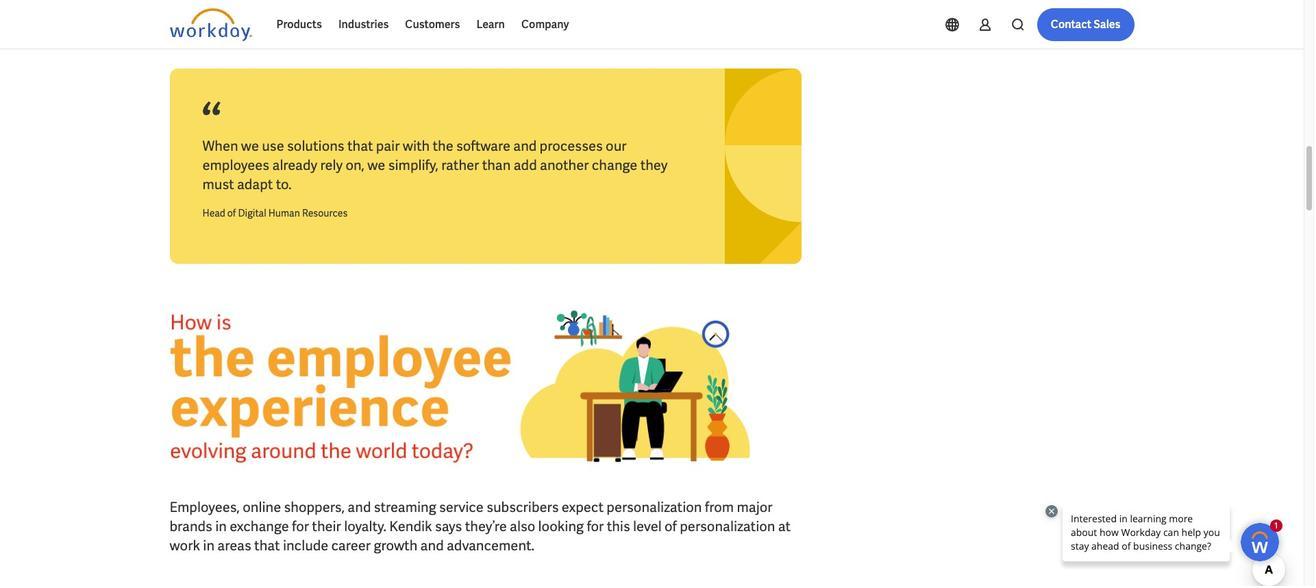 Task type: locate. For each thing, give the bounding box(es) containing it.
sales
[[1094, 17, 1121, 32]]

change
[[592, 156, 638, 174]]

exchange
[[230, 517, 289, 535]]

for
[[292, 517, 309, 535], [587, 517, 604, 535]]

2 horizontal spatial and
[[514, 137, 537, 155]]

0 horizontal spatial that
[[254, 537, 280, 554]]

and
[[514, 137, 537, 155], [348, 498, 371, 516], [421, 537, 444, 554]]

contact sales link
[[1038, 8, 1135, 41]]

rather
[[442, 156, 479, 174]]

1 horizontal spatial for
[[587, 517, 604, 535]]

for up include
[[292, 517, 309, 535]]

0 vertical spatial we
[[241, 137, 259, 155]]

streaming
[[374, 498, 436, 516]]

go to the homepage image
[[170, 8, 252, 41]]

products button
[[268, 8, 330, 41]]

1 horizontal spatial in
[[215, 517, 227, 535]]

customers
[[405, 17, 460, 32]]

in right work
[[203, 537, 215, 554]]

of inside employees, online shoppers, and streaming service subscribers expect personalization from major brands in exchange for their loyalty. kendik says they're also looking for this level of personalization at work in areas that include career growth and advancement.
[[665, 517, 677, 535]]

and up 'add'
[[514, 137, 537, 155]]

for down expect
[[587, 517, 604, 535]]

resources
[[302, 207, 348, 219]]

we right on,
[[368, 156, 385, 174]]

0 vertical spatial and
[[514, 137, 537, 155]]

1 horizontal spatial that
[[347, 137, 373, 155]]

simplify,
[[388, 156, 439, 174]]

2 for from the left
[[587, 517, 604, 535]]

0 vertical spatial of
[[227, 207, 236, 219]]

1 vertical spatial and
[[348, 498, 371, 516]]

that down exchange
[[254, 537, 280, 554]]

personalization up level
[[607, 498, 702, 516]]

when
[[203, 137, 238, 155]]

0 horizontal spatial in
[[203, 537, 215, 554]]

contact sales
[[1051, 17, 1121, 32]]

1 horizontal spatial we
[[368, 156, 385, 174]]

to.
[[276, 175, 292, 193]]

of right 'head'
[[227, 207, 236, 219]]

1 for from the left
[[292, 517, 309, 535]]

employees
[[203, 156, 269, 174]]

processes
[[540, 137, 603, 155]]

and up loyalty.
[[348, 498, 371, 516]]

use
[[262, 137, 284, 155]]

of right level
[[665, 517, 677, 535]]

brands
[[170, 517, 212, 535]]

from
[[705, 498, 734, 516]]

must
[[203, 175, 234, 193]]

0 horizontal spatial and
[[348, 498, 371, 516]]

kendik
[[389, 517, 432, 535]]

company
[[522, 17, 569, 32]]

and down says
[[421, 537, 444, 554]]

rely
[[320, 156, 343, 174]]

customers button
[[397, 8, 468, 41]]

they
[[641, 156, 668, 174]]

we left use at the left top
[[241, 137, 259, 155]]

their
[[312, 517, 341, 535]]

that inside when we use solutions that pair with the software and processes our employees already rely on, we simplify, rather than add another change they must adapt to.
[[347, 137, 373, 155]]

1 vertical spatial in
[[203, 537, 215, 554]]

they're
[[465, 517, 507, 535]]

personalization down from
[[680, 517, 776, 535]]

level
[[633, 517, 662, 535]]

personalization
[[607, 498, 702, 516], [680, 517, 776, 535]]

that
[[347, 137, 373, 155], [254, 537, 280, 554]]

with
[[403, 137, 430, 155]]

2 vertical spatial and
[[421, 537, 444, 554]]

1 horizontal spatial of
[[665, 517, 677, 535]]

0 horizontal spatial for
[[292, 517, 309, 535]]

pair
[[376, 137, 400, 155]]

the
[[433, 137, 454, 155]]

1 horizontal spatial and
[[421, 537, 444, 554]]

that up on,
[[347, 137, 373, 155]]

1 vertical spatial of
[[665, 517, 677, 535]]

adapt
[[237, 175, 273, 193]]

0 vertical spatial personalization
[[607, 498, 702, 516]]

of
[[227, 207, 236, 219], [665, 517, 677, 535]]

0 horizontal spatial we
[[241, 137, 259, 155]]

0 vertical spatial that
[[347, 137, 373, 155]]

in
[[215, 517, 227, 535], [203, 537, 215, 554]]

include
[[283, 537, 329, 554]]

in up areas
[[215, 517, 227, 535]]

1 vertical spatial that
[[254, 537, 280, 554]]

'' image
[[170, 297, 802, 476]]

we
[[241, 137, 259, 155], [368, 156, 385, 174]]

loyalty.
[[344, 517, 387, 535]]

industries button
[[330, 8, 397, 41]]



Task type: vqa. For each thing, say whether or not it's contained in the screenshot.
for
yes



Task type: describe. For each thing, give the bounding box(es) containing it.
major
[[737, 498, 773, 516]]

learn
[[477, 17, 505, 32]]

and inside when we use solutions that pair with the software and processes our employees already rely on, we simplify, rather than add another change they must adapt to.
[[514, 137, 537, 155]]

learn button
[[468, 8, 513, 41]]

than
[[482, 156, 511, 174]]

says
[[435, 517, 462, 535]]

advancement.
[[447, 537, 535, 554]]

looking
[[539, 517, 584, 535]]

employees, online shoppers, and streaming service subscribers expect personalization from major brands in exchange for their loyalty. kendik says they're also looking for this level of personalization at work in areas that include career growth and advancement.
[[170, 498, 791, 554]]

online
[[243, 498, 281, 516]]

this
[[607, 517, 630, 535]]

digital
[[238, 207, 266, 219]]

solutions
[[287, 137, 345, 155]]

company button
[[513, 8, 578, 41]]

service
[[439, 498, 484, 516]]

career
[[331, 537, 371, 554]]

contact
[[1051, 17, 1092, 32]]

0 vertical spatial in
[[215, 517, 227, 535]]

head
[[203, 207, 225, 219]]

also
[[510, 517, 536, 535]]

on,
[[346, 156, 365, 174]]

industries
[[339, 17, 389, 32]]

1 vertical spatial we
[[368, 156, 385, 174]]

areas
[[218, 537, 251, 554]]

subscribers
[[487, 498, 559, 516]]

growth
[[374, 537, 418, 554]]

at
[[778, 517, 791, 535]]

software
[[457, 137, 511, 155]]

that inside employees, online shoppers, and streaming service subscribers expect personalization from major brands in exchange for their loyalty. kendik says they're also looking for this level of personalization at work in areas that include career growth and advancement.
[[254, 537, 280, 554]]

expect
[[562, 498, 604, 516]]

shoppers,
[[284, 498, 345, 516]]

our
[[606, 137, 627, 155]]

another
[[540, 156, 589, 174]]

already
[[272, 156, 317, 174]]

1 vertical spatial personalization
[[680, 517, 776, 535]]

work
[[170, 537, 200, 554]]

add
[[514, 156, 537, 174]]

employees,
[[170, 498, 240, 516]]

head of digital human resources
[[203, 207, 348, 219]]

human
[[268, 207, 300, 219]]

when we use solutions that pair with the software and processes our employees already rely on, we simplify, rather than add another change they must adapt to.
[[203, 137, 668, 193]]

products
[[277, 17, 322, 32]]

0 horizontal spatial of
[[227, 207, 236, 219]]



